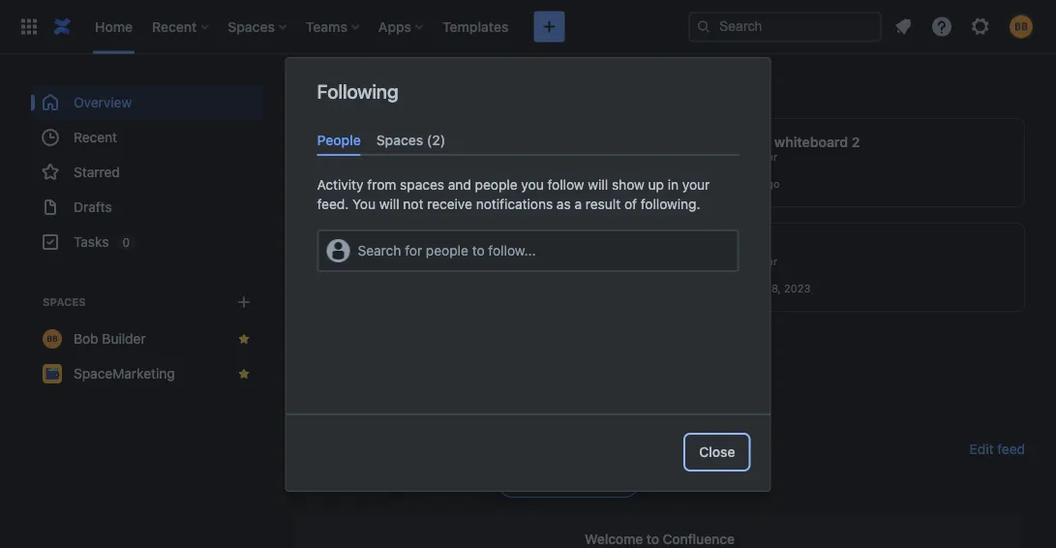 Task type: vqa. For each thing, say whether or not it's contained in the screenshot.
SPACEMARKETING
yes



Task type: describe. For each thing, give the bounding box(es) containing it.
search for people to follow...
[[358, 243, 536, 259]]

1 horizontal spatial will
[[588, 177, 608, 193]]

notifications
[[476, 196, 553, 212]]

space home
[[346, 134, 428, 150]]

bob builder link for untitled whiteboard 2
[[719, 150, 778, 164]]

result
[[586, 196, 621, 212]]

whiteboard
[[775, 134, 848, 150]]

settings icon image
[[969, 15, 993, 38]]

bob builder for untitled whiteboard 2
[[719, 151, 778, 163]]

1 vertical spatial overview
[[346, 239, 407, 255]]

Search for people to follow... text field
[[358, 241, 362, 261]]

bob for title
[[719, 255, 739, 268]]

announcements
[[530, 474, 632, 490]]

feed
[[998, 441, 1026, 457]]

your
[[683, 177, 710, 193]]

announcements button
[[498, 467, 640, 498]]

space for space home
[[346, 134, 386, 150]]

popular button
[[402, 467, 490, 498]]

Search field
[[689, 11, 882, 42]]

bob builder for title
[[719, 255, 778, 268]]

1 horizontal spatial to
[[647, 531, 659, 547]]

ago for whiteboard
[[761, 178, 780, 190]]

spaces inside "following" dialog
[[376, 132, 423, 148]]

tab list inside "following" dialog
[[309, 124, 747, 156]]

off
[[450, 87, 473, 101]]

a
[[575, 196, 582, 212]]

spacemarketing link
[[31, 356, 263, 391]]

bob builder link for title
[[719, 255, 778, 268]]

search
[[358, 243, 401, 259]]

close button
[[688, 437, 747, 468]]

untitled
[[719, 134, 771, 150]]

october
[[722, 282, 764, 295]]

following dialog
[[286, 58, 770, 491]]

bob builder inside bob builder link
[[74, 331, 146, 347]]

starred
[[74, 164, 120, 180]]

welcome
[[585, 531, 643, 547]]

and
[[448, 177, 472, 193]]

drafts
[[74, 199, 112, 215]]

starred link
[[31, 155, 263, 190]]

from
[[367, 177, 396, 193]]

0 vertical spatial you
[[390, 87, 416, 101]]

minutes
[[369, 178, 409, 190]]

10
[[354, 178, 366, 190]]

global element
[[12, 0, 689, 54]]

spaces button
[[222, 11, 294, 42]]

6
[[720, 178, 726, 190]]

show
[[612, 177, 645, 193]]

spaces inside popup button
[[228, 18, 275, 34]]

home link
[[89, 11, 139, 42]]

welcome to confluence
[[585, 531, 735, 547]]

confluence
[[663, 531, 735, 547]]

search image
[[696, 19, 712, 34]]

0
[[122, 235, 130, 249]]

2 vertical spatial spaces
[[43, 296, 86, 308]]

activity from spaces and people you follow will show up in your feed. you will not receive notifications as a result of following.
[[317, 177, 710, 212]]

of
[[625, 196, 637, 212]]

recent link
[[31, 120, 263, 155]]

edited
[[684, 178, 717, 190]]

follow
[[548, 177, 585, 193]]

close
[[699, 444, 736, 460]]

overview inside group
[[74, 94, 132, 110]]

builder for untitled whiteboard 2
[[742, 151, 778, 163]]

2
[[852, 134, 860, 150]]

spaces (2)
[[376, 132, 446, 148]]

bob for overview
[[346, 255, 366, 268]]



Task type: locate. For each thing, give the bounding box(es) containing it.
left
[[419, 87, 447, 101]]

hours
[[730, 178, 758, 190]]

2023
[[785, 282, 811, 295]]

ago
[[412, 178, 431, 190], [761, 178, 780, 190]]

to right welcome at bottom right
[[647, 531, 659, 547]]

will down minutes on the top
[[379, 196, 400, 212]]

0 vertical spatial home
[[95, 18, 133, 34]]

bob builder
[[719, 151, 778, 163], [346, 255, 405, 268], [719, 255, 778, 268], [74, 331, 146, 347]]

bob up spacemarketing
[[74, 331, 98, 347]]

edited 6 hours ago
[[684, 178, 780, 190]]

spaces
[[228, 18, 275, 34], [376, 132, 423, 148], [43, 296, 86, 308]]

0 vertical spatial overview
[[74, 94, 132, 110]]

0 vertical spatial following
[[317, 79, 399, 102]]

for
[[405, 243, 422, 259]]

you
[[390, 87, 416, 101], [521, 177, 544, 193]]

1 vertical spatial following
[[326, 474, 385, 490]]

you left left on the left of the page
[[390, 87, 416, 101]]

builder up spacemarketing
[[102, 331, 146, 347]]

1 vertical spatial will
[[379, 196, 400, 212]]

spaces
[[400, 177, 445, 193]]

in
[[668, 177, 679, 193]]

0 horizontal spatial to
[[472, 243, 485, 259]]

create a space image
[[232, 291, 256, 314]]

drafts link
[[31, 190, 263, 225]]

you
[[353, 196, 376, 212]]

templates link
[[437, 11, 515, 42]]

to left the follow... on the top
[[472, 243, 485, 259]]

2 ago from the left
[[761, 178, 780, 190]]

builder down untitled
[[742, 151, 778, 163]]

not
[[403, 196, 424, 212]]

1 space from the top
[[346, 134, 386, 150]]

0 horizontal spatial home
[[95, 18, 133, 34]]

0 horizontal spatial ago
[[412, 178, 431, 190]]

builder right the search for people to follow... text field
[[369, 255, 405, 268]]

people right for
[[426, 243, 469, 259]]

october 18, 2023
[[722, 282, 811, 295]]

1 horizontal spatial you
[[521, 177, 544, 193]]

created 10 minutes ago
[[311, 178, 431, 190]]

pick
[[294, 87, 322, 101]]

apps button
[[373, 11, 431, 42]]

0 vertical spatial up
[[325, 87, 342, 101]]

space
[[346, 134, 386, 150], [346, 151, 377, 163]]

bob builder link
[[719, 150, 778, 164], [346, 255, 405, 268], [719, 255, 778, 268], [31, 322, 263, 356]]

edit
[[970, 441, 994, 457]]

0 horizontal spatial will
[[379, 196, 400, 212]]

overview down you
[[346, 239, 407, 255]]

bob builder down untitled
[[719, 151, 778, 163]]

edit feed
[[970, 441, 1026, 457]]

following inside dialog
[[317, 79, 399, 102]]

builder for title
[[742, 255, 778, 268]]

as
[[557, 196, 571, 212]]

people inside activity from spaces and people you follow will show up in your feed. you will not receive notifications as a result of following.
[[475, 177, 518, 193]]

people
[[475, 177, 518, 193], [426, 243, 469, 259]]

bob for untitled whiteboard 2
[[719, 151, 739, 163]]

receive
[[427, 196, 473, 212]]

1 ago from the left
[[412, 178, 431, 190]]

space for space
[[346, 151, 377, 163]]

bob builder down title
[[719, 255, 778, 268]]

following button
[[294, 467, 394, 498]]

spacemarketing
[[74, 366, 175, 382]]

bob builder link up 'hours'
[[719, 150, 778, 164]]

untitled whiteboard 2
[[719, 134, 860, 150]]

builder for overview
[[369, 255, 405, 268]]

will
[[588, 177, 608, 193], [379, 196, 400, 212]]

1 vertical spatial you
[[521, 177, 544, 193]]

will up result
[[588, 177, 608, 193]]

where
[[345, 87, 387, 101]]

0 horizontal spatial people
[[426, 243, 469, 259]]

0 vertical spatial people
[[475, 177, 518, 193]]

home
[[95, 18, 133, 34], [390, 134, 428, 150]]

builder
[[742, 151, 778, 163], [369, 255, 405, 268], [742, 255, 778, 268], [102, 331, 146, 347]]

bob builder up spacemarketing
[[74, 331, 146, 347]]

follow...
[[489, 243, 536, 259]]

0 horizontal spatial spaces
[[43, 296, 86, 308]]

overview
[[74, 94, 132, 110], [346, 239, 407, 255]]

following inside button
[[326, 474, 385, 490]]

templates
[[443, 18, 509, 34]]

ago for home
[[412, 178, 431, 190]]

tab list
[[309, 124, 747, 156]]

up left in
[[648, 177, 664, 193]]

1 horizontal spatial people
[[475, 177, 518, 193]]

people up notifications
[[475, 177, 518, 193]]

popular
[[434, 474, 482, 490]]

(2)
[[427, 132, 446, 148]]

recent
[[74, 129, 117, 145]]

created
[[311, 178, 351, 190]]

you inside activity from spaces and people you follow will show up in your feed. you will not receive notifications as a result of following.
[[521, 177, 544, 193]]

up
[[325, 87, 342, 101], [648, 177, 664, 193]]

0 horizontal spatial overview
[[74, 94, 132, 110]]

space link
[[346, 150, 377, 164]]

activity
[[317, 177, 364, 193]]

following left popular button
[[326, 474, 385, 490]]

1 horizontal spatial home
[[390, 134, 428, 150]]

unstar this space image
[[236, 331, 252, 347]]

you up notifications
[[521, 177, 544, 193]]

feed.
[[317, 196, 349, 212]]

1 vertical spatial home
[[390, 134, 428, 150]]

to
[[472, 243, 485, 259], [647, 531, 659, 547]]

2 horizontal spatial spaces
[[376, 132, 423, 148]]

0 vertical spatial will
[[588, 177, 608, 193]]

space up created 10 minutes ago
[[346, 134, 386, 150]]

edit feed button
[[970, 440, 1026, 459]]

overview link
[[31, 85, 263, 120]]

1 horizontal spatial overview
[[346, 239, 407, 255]]

following up people
[[317, 79, 399, 102]]

people
[[317, 132, 361, 148]]

ago up not
[[412, 178, 431, 190]]

following.
[[641, 196, 701, 212]]

ago right 'hours'
[[761, 178, 780, 190]]

space up 10 at the left top
[[346, 151, 377, 163]]

apps
[[379, 18, 412, 34]]

bob builder for overview
[[346, 255, 405, 268]]

title
[[719, 239, 748, 255]]

following
[[317, 79, 399, 102], [326, 474, 385, 490]]

tasks
[[74, 234, 109, 250]]

1 horizontal spatial up
[[648, 177, 664, 193]]

banner containing home
[[0, 0, 1057, 54]]

overview up recent
[[74, 94, 132, 110]]

banner
[[0, 0, 1057, 54]]

pick up where you left off
[[294, 87, 473, 101]]

home up the overview link on the top left of the page
[[95, 18, 133, 34]]

tab list containing people
[[309, 124, 747, 156]]

bob
[[719, 151, 739, 163], [346, 255, 366, 268], [719, 255, 739, 268], [74, 331, 98, 347]]

home up the spaces
[[390, 134, 428, 150]]

1 vertical spatial people
[[426, 243, 469, 259]]

bob builder link for overview
[[346, 255, 405, 268]]

to inside "following" dialog
[[472, 243, 485, 259]]

2 space from the top
[[346, 151, 377, 163]]

up inside activity from spaces and people you follow will show up in your feed. you will not receive notifications as a result of following.
[[648, 177, 664, 193]]

bob down untitled
[[719, 151, 739, 163]]

bob builder link up spacemarketing
[[31, 322, 263, 356]]

18,
[[767, 282, 781, 295]]

1 vertical spatial spaces
[[376, 132, 423, 148]]

group
[[31, 85, 263, 260]]

0 horizontal spatial up
[[325, 87, 342, 101]]

builder up october 18, 2023
[[742, 255, 778, 268]]

bob builder link left for
[[346, 255, 405, 268]]

0 vertical spatial to
[[472, 243, 485, 259]]

bob down you
[[346, 255, 366, 268]]

up right the pick
[[325, 87, 342, 101]]

unstar this space image
[[236, 366, 252, 382]]

group containing overview
[[31, 85, 263, 260]]

bob builder left for
[[346, 255, 405, 268]]

1 horizontal spatial ago
[[761, 178, 780, 190]]

confluence image
[[50, 15, 74, 38], [50, 15, 74, 38]]

1 vertical spatial up
[[648, 177, 664, 193]]

0 horizontal spatial you
[[390, 87, 416, 101]]

home inside global element
[[95, 18, 133, 34]]

bob down title
[[719, 255, 739, 268]]

1 vertical spatial to
[[647, 531, 659, 547]]

0 vertical spatial spaces
[[228, 18, 275, 34]]

1 horizontal spatial spaces
[[228, 18, 275, 34]]

bob builder link up october
[[719, 255, 778, 268]]



